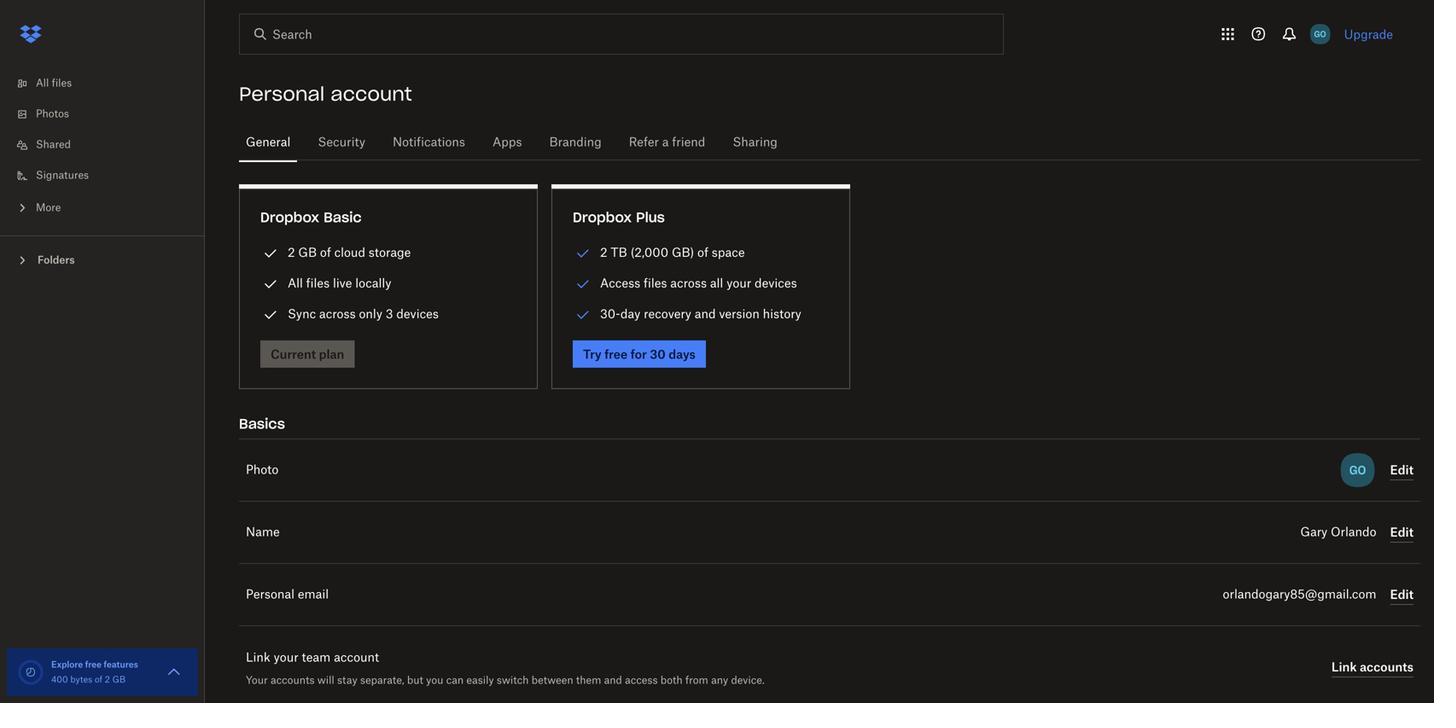 Task type: locate. For each thing, give the bounding box(es) containing it.
edit button
[[1391, 460, 1414, 481], [1391, 523, 1414, 543], [1391, 585, 1414, 606]]

2 inside explore free features 400 bytes of 2 gb
[[105, 676, 110, 685]]

more image
[[14, 199, 31, 216]]

devices up the history in the right of the page
[[755, 276, 797, 290]]

files
[[52, 79, 72, 89], [306, 276, 330, 290], [644, 276, 667, 290]]

but
[[407, 674, 424, 687]]

them
[[576, 674, 602, 687]]

edit
[[1391, 463, 1414, 477], [1391, 525, 1414, 540], [1391, 588, 1414, 602]]

2 dropbox from the left
[[573, 209, 632, 226]]

gary
[[1301, 527, 1328, 539]]

1 horizontal spatial devices
[[755, 276, 797, 290]]

link up your
[[246, 652, 271, 664]]

free for explore
[[85, 660, 102, 670]]

name
[[246, 527, 280, 539]]

personal left email
[[246, 589, 295, 601]]

0 vertical spatial free
[[605, 347, 628, 362]]

free left for
[[605, 347, 628, 362]]

1 horizontal spatial files
[[306, 276, 330, 290]]

a
[[663, 137, 669, 149]]

personal
[[239, 82, 325, 106], [246, 589, 295, 601]]

basic
[[324, 209, 362, 226]]

link for link your team account
[[246, 652, 271, 664]]

1 dropbox from the left
[[260, 209, 320, 226]]

of
[[320, 245, 331, 260], [698, 245, 709, 260], [95, 676, 103, 685]]

0 vertical spatial across
[[671, 276, 707, 290]]

live
[[333, 276, 352, 290]]

quota usage element
[[17, 659, 44, 687]]

0 horizontal spatial dropbox
[[260, 209, 320, 226]]

0 vertical spatial edit button
[[1391, 460, 1414, 481]]

all up sync
[[288, 276, 303, 290]]

link
[[246, 652, 271, 664], [1332, 660, 1358, 675]]

2 horizontal spatial of
[[698, 245, 709, 260]]

free
[[605, 347, 628, 362], [85, 660, 102, 670]]

gb down dropbox basic
[[298, 245, 317, 260]]

0 horizontal spatial go
[[1315, 29, 1327, 39]]

1 vertical spatial free
[[85, 660, 102, 670]]

30-day recovery and version history
[[600, 307, 802, 321]]

of left 'cloud'
[[320, 245, 331, 260]]

1 horizontal spatial and
[[695, 307, 716, 321]]

1 vertical spatial personal
[[246, 589, 295, 601]]

gb
[[298, 245, 317, 260], [112, 676, 126, 685]]

3 edit button from the top
[[1391, 585, 1414, 606]]

dropbox up tb
[[573, 209, 632, 226]]

0 horizontal spatial free
[[85, 660, 102, 670]]

your
[[246, 674, 268, 687]]

accounts for your
[[271, 674, 315, 687]]

across down all files live locally
[[319, 307, 356, 321]]

and right them on the left bottom
[[604, 674, 622, 687]]

1 horizontal spatial 2
[[288, 245, 295, 260]]

1 vertical spatial go
[[1350, 463, 1367, 478]]

1 vertical spatial account
[[334, 652, 379, 664]]

1 vertical spatial recommended image
[[573, 305, 594, 325]]

of right gb)
[[698, 245, 709, 260]]

1 vertical spatial all
[[288, 276, 303, 290]]

security tab
[[311, 122, 372, 163]]

1 horizontal spatial dropbox
[[573, 209, 632, 226]]

0 vertical spatial edit
[[1391, 463, 1414, 477]]

2 horizontal spatial files
[[644, 276, 667, 290]]

devices right the '3'
[[397, 307, 439, 321]]

1 vertical spatial devices
[[397, 307, 439, 321]]

edit button for gary orlando
[[1391, 523, 1414, 543]]

dropbox left basic
[[260, 209, 320, 226]]

0 horizontal spatial gb
[[112, 676, 126, 685]]

branding tab
[[543, 122, 609, 163]]

your left team
[[274, 652, 299, 664]]

1 vertical spatial edit
[[1391, 525, 1414, 540]]

2 left tb
[[600, 245, 608, 260]]

personal up general
[[239, 82, 325, 106]]

of right bytes
[[95, 676, 103, 685]]

1 horizontal spatial link
[[1332, 660, 1358, 675]]

personal email
[[246, 589, 329, 601]]

from
[[686, 674, 709, 687]]

account up stay
[[334, 652, 379, 664]]

list
[[0, 58, 205, 236]]

free up bytes
[[85, 660, 102, 670]]

1 horizontal spatial across
[[671, 276, 707, 290]]

gb down features
[[112, 676, 126, 685]]

will
[[318, 674, 335, 687]]

files up the photos
[[52, 79, 72, 89]]

free inside explore free features 400 bytes of 2 gb
[[85, 660, 102, 670]]

across left "all"
[[671, 276, 707, 290]]

your right "all"
[[727, 276, 752, 290]]

across
[[671, 276, 707, 290], [319, 307, 356, 321]]

1 horizontal spatial go
[[1350, 463, 1367, 478]]

2 down features
[[105, 676, 110, 685]]

and
[[695, 307, 716, 321], [604, 674, 622, 687]]

history
[[763, 307, 802, 321]]

your
[[727, 276, 752, 290], [274, 652, 299, 664]]

storage
[[369, 245, 411, 260]]

0 horizontal spatial files
[[52, 79, 72, 89]]

0 horizontal spatial and
[[604, 674, 622, 687]]

account up security tab at the left top of the page
[[331, 82, 412, 106]]

1 horizontal spatial free
[[605, 347, 628, 362]]

list containing all files
[[0, 58, 205, 236]]

accounts for link
[[1360, 660, 1414, 675]]

free inside button
[[605, 347, 628, 362]]

0 vertical spatial go
[[1315, 29, 1327, 39]]

files for dropbox basic
[[306, 276, 330, 290]]

go left upgrade
[[1315, 29, 1327, 39]]

dropbox image
[[14, 17, 48, 51]]

1 edit from the top
[[1391, 463, 1414, 477]]

0 horizontal spatial of
[[95, 676, 103, 685]]

explore free features 400 bytes of 2 gb
[[51, 660, 138, 685]]

1 vertical spatial and
[[604, 674, 622, 687]]

2 for dropbox plus
[[600, 245, 608, 260]]

2 vertical spatial edit button
[[1391, 585, 1414, 606]]

recommended image
[[573, 243, 594, 264]]

0 vertical spatial and
[[695, 307, 716, 321]]

tab list
[[239, 120, 1421, 163]]

recommended image
[[573, 274, 594, 295], [573, 305, 594, 325]]

0 horizontal spatial all
[[36, 79, 49, 89]]

go up orlando
[[1350, 463, 1367, 478]]

dropbox
[[260, 209, 320, 226], [573, 209, 632, 226]]

go button
[[1307, 20, 1335, 48]]

free for try
[[605, 347, 628, 362]]

1 vertical spatial edit button
[[1391, 523, 1414, 543]]

0 vertical spatial recommended image
[[573, 274, 594, 295]]

files left 'live'
[[306, 276, 330, 290]]

space
[[712, 245, 745, 260]]

tb
[[611, 245, 628, 260]]

recovery
[[644, 307, 692, 321]]

account
[[331, 82, 412, 106], [334, 652, 379, 664]]

link accounts button
[[1332, 658, 1414, 678]]

2 recommended image from the top
[[573, 305, 594, 325]]

1 horizontal spatial all
[[288, 276, 303, 290]]

friend
[[672, 137, 706, 149]]

1 vertical spatial gb
[[112, 676, 126, 685]]

easily
[[467, 674, 494, 687]]

2 vertical spatial edit
[[1391, 588, 1414, 602]]

0 horizontal spatial 2
[[105, 676, 110, 685]]

0 vertical spatial your
[[727, 276, 752, 290]]

all up the photos
[[36, 79, 49, 89]]

recommended image down recommended icon
[[573, 274, 594, 295]]

2 for dropbox basic
[[288, 245, 295, 260]]

try free for 30 days button
[[573, 341, 706, 368]]

recommended image for access
[[573, 274, 594, 295]]

sync
[[288, 307, 316, 321]]

0 vertical spatial all
[[36, 79, 49, 89]]

devices
[[755, 276, 797, 290], [397, 307, 439, 321]]

3 edit from the top
[[1391, 588, 1414, 602]]

accounts
[[1360, 660, 1414, 675], [271, 674, 315, 687]]

personal account
[[239, 82, 412, 106]]

1 edit button from the top
[[1391, 460, 1414, 481]]

2 edit from the top
[[1391, 525, 1414, 540]]

files for dropbox plus
[[644, 276, 667, 290]]

0 horizontal spatial accounts
[[271, 674, 315, 687]]

device.
[[731, 674, 765, 687]]

notifications
[[393, 137, 465, 149]]

0 horizontal spatial link
[[246, 652, 271, 664]]

1 horizontal spatial your
[[727, 276, 752, 290]]

1 vertical spatial across
[[319, 307, 356, 321]]

2 horizontal spatial 2
[[600, 245, 608, 260]]

0 vertical spatial gb
[[298, 245, 317, 260]]

go
[[1315, 29, 1327, 39], [1350, 463, 1367, 478]]

link inside button
[[1332, 660, 1358, 675]]

files down (2,000
[[644, 276, 667, 290]]

cloud
[[335, 245, 366, 260]]

personal for personal account
[[239, 82, 325, 106]]

all
[[36, 79, 49, 89], [288, 276, 303, 290]]

2 down dropbox basic
[[288, 245, 295, 260]]

1 recommended image from the top
[[573, 274, 594, 295]]

recommended image left 30- on the top left
[[573, 305, 594, 325]]

accounts inside button
[[1360, 660, 1414, 675]]

1 horizontal spatial accounts
[[1360, 660, 1414, 675]]

folders
[[38, 254, 75, 266]]

separate,
[[360, 674, 405, 687]]

0 horizontal spatial across
[[319, 307, 356, 321]]

0 horizontal spatial your
[[274, 652, 299, 664]]

0 vertical spatial personal
[[239, 82, 325, 106]]

dropbox basic
[[260, 209, 362, 226]]

for
[[631, 347, 647, 362]]

explore
[[51, 660, 83, 670]]

link down orlandogary85@gmail.com
[[1332, 660, 1358, 675]]

stay
[[337, 674, 358, 687]]

2 edit button from the top
[[1391, 523, 1414, 543]]

of inside explore free features 400 bytes of 2 gb
[[95, 676, 103, 685]]

folders button
[[0, 247, 205, 272]]

and down access files across all your devices at the top
[[695, 307, 716, 321]]

2 tb (2,000 gb) of space
[[600, 245, 745, 260]]

all files link
[[14, 68, 205, 99]]

signatures link
[[14, 161, 205, 191]]



Task type: vqa. For each thing, say whether or not it's contained in the screenshot.
Dropbox icon
yes



Task type: describe. For each thing, give the bounding box(es) containing it.
can
[[446, 674, 464, 687]]

sharing
[[733, 137, 778, 149]]

personal for personal email
[[246, 589, 295, 601]]

photos link
[[14, 99, 205, 130]]

30
[[650, 347, 666, 362]]

link for link accounts
[[1332, 660, 1358, 675]]

upgrade link
[[1345, 27, 1394, 41]]

apps
[[493, 137, 522, 149]]

features
[[104, 660, 138, 670]]

400
[[51, 676, 68, 685]]

edit for gary orlando
[[1391, 525, 1414, 540]]

1 vertical spatial your
[[274, 652, 299, 664]]

email
[[298, 589, 329, 601]]

try free for 30 days
[[583, 347, 696, 362]]

(2,000
[[631, 245, 669, 260]]

gary orlando
[[1301, 527, 1377, 539]]

your accounts will stay separate, but you can easily switch between them and access both from any device.
[[246, 674, 765, 687]]

all files live locally
[[288, 276, 392, 290]]

tab list containing general
[[239, 120, 1421, 163]]

notifications tab
[[386, 122, 472, 163]]

more
[[36, 203, 61, 214]]

recommended image for 30-
[[573, 305, 594, 325]]

all
[[710, 276, 724, 290]]

bytes
[[70, 676, 92, 685]]

0 horizontal spatial devices
[[397, 307, 439, 321]]

version
[[719, 307, 760, 321]]

shared
[[36, 140, 71, 150]]

Search text field
[[272, 25, 968, 44]]

security
[[318, 137, 366, 149]]

access files across all your devices
[[600, 276, 797, 290]]

gb inside explore free features 400 bytes of 2 gb
[[112, 676, 126, 685]]

edit button for orlandogary85@gmail.com
[[1391, 585, 1414, 606]]

dropbox plus
[[573, 209, 665, 226]]

locally
[[355, 276, 392, 290]]

3
[[386, 307, 393, 321]]

branding
[[550, 137, 602, 149]]

access
[[625, 674, 658, 687]]

0 vertical spatial account
[[331, 82, 412, 106]]

1 horizontal spatial gb
[[298, 245, 317, 260]]

you
[[426, 674, 444, 687]]

apps tab
[[486, 122, 529, 163]]

any
[[711, 674, 729, 687]]

edit for orlandogary85@gmail.com
[[1391, 588, 1414, 602]]

dropbox for dropbox plus
[[573, 209, 632, 226]]

refer
[[629, 137, 659, 149]]

refer a friend
[[629, 137, 706, 149]]

link your team account
[[246, 652, 379, 664]]

try
[[583, 347, 602, 362]]

refer a friend tab
[[622, 122, 713, 163]]

sharing tab
[[726, 122, 785, 163]]

between
[[532, 674, 574, 687]]

all files
[[36, 79, 72, 89]]

2 gb of cloud storage
[[288, 245, 411, 260]]

access
[[600, 276, 641, 290]]

photos
[[36, 109, 69, 120]]

go inside dropdown button
[[1315, 29, 1327, 39]]

basics
[[239, 415, 285, 433]]

day
[[621, 307, 641, 321]]

0 vertical spatial devices
[[755, 276, 797, 290]]

orlandogary85@gmail.com
[[1223, 589, 1377, 601]]

general tab
[[239, 122, 297, 163]]

only
[[359, 307, 383, 321]]

orlando
[[1331, 527, 1377, 539]]

upgrade
[[1345, 27, 1394, 41]]

team
[[302, 652, 331, 664]]

plus
[[636, 209, 665, 226]]

link accounts
[[1332, 660, 1414, 675]]

days
[[669, 347, 696, 362]]

all for all files live locally
[[288, 276, 303, 290]]

1 horizontal spatial of
[[320, 245, 331, 260]]

dropbox for dropbox basic
[[260, 209, 320, 226]]

all for all files
[[36, 79, 49, 89]]

both
[[661, 674, 683, 687]]

sync across only 3 devices
[[288, 307, 439, 321]]

shared link
[[14, 130, 205, 161]]

photo
[[246, 465, 279, 477]]

signatures
[[36, 171, 89, 181]]

general
[[246, 137, 291, 149]]

30-
[[600, 307, 621, 321]]

gb)
[[672, 245, 695, 260]]

switch
[[497, 674, 529, 687]]



